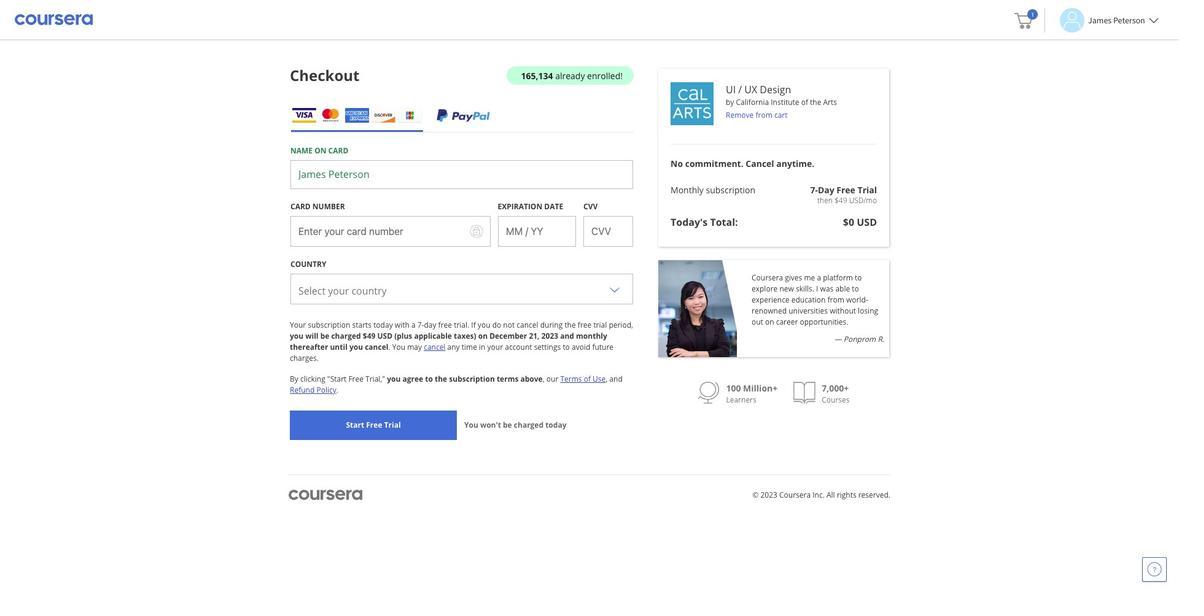Task type: describe. For each thing, give the bounding box(es) containing it.
and inside by clicking "start free trial," you agree to the subscription terms above , our terms of use , and refund policy .
[[610, 374, 623, 385]]

losing
[[858, 306, 879, 316]]

7,000+
[[822, 383, 849, 394]]

© 2023 coursera inc. all rights reserved.
[[753, 490, 891, 501]]

remove from cart link
[[726, 110, 788, 120]]

165,134
[[521, 70, 553, 81]]

1 vertical spatial today
[[546, 420, 567, 431]]

country
[[291, 259, 327, 270]]

platform
[[823, 273, 853, 283]]

0 vertical spatial you
[[392, 342, 406, 353]]

you inside by clicking "start free trial," you agree to the subscription terms above , our terms of use , and refund policy .
[[387, 374, 401, 385]]

monthly
[[671, 184, 704, 196]]

day
[[424, 320, 437, 331]]

ui / ux design image
[[671, 82, 714, 125]]

arts
[[824, 97, 837, 108]]

courses
[[822, 395, 850, 406]]

all
[[827, 490, 835, 501]]

any time in your account settings to avoid future charges.
[[290, 342, 614, 364]]

number
[[313, 202, 345, 212]]

use
[[593, 374, 606, 385]]

james
[[1089, 14, 1112, 25]]

our
[[547, 374, 559, 385]]

checkout main content
[[0, 63, 1180, 529]]

free inside by clicking "start free trial," you agree to the subscription terms above , our terms of use , and refund policy .
[[349, 374, 364, 385]]

in
[[479, 342, 486, 353]]

education
[[792, 295, 826, 305]]

confirm payment details element
[[290, 63, 360, 88]]

james peterson
[[1089, 14, 1146, 25]]

date
[[545, 202, 564, 212]]

avoid
[[572, 342, 591, 353]]

charged for today
[[514, 420, 544, 431]]

california
[[736, 97, 769, 108]]

shopping cart: 1 item image
[[1015, 9, 1038, 29]]

american express image
[[345, 108, 369, 123]]

1 vertical spatial coursera
[[780, 490, 811, 501]]

free inside button
[[366, 420, 382, 431]]

subscription for your
[[308, 320, 350, 331]]

institute
[[771, 97, 800, 108]]

terms
[[497, 374, 519, 385]]

$0 usd
[[844, 216, 877, 229]]

the for design
[[810, 97, 822, 108]]

you inside (plus applicable taxes) on december 21, 2023 and monthly thereafter until you cancel
[[350, 342, 363, 353]]

. inside by clicking "start free trial," you agree to the subscription terms above , our terms of use , and refund policy .
[[337, 385, 339, 396]]

if
[[471, 320, 476, 331]]

cancel inside (plus applicable taxes) on december 21, 2023 and monthly thereafter until you cancel
[[365, 342, 389, 353]]

. you may cancel
[[389, 342, 446, 353]]

settings
[[534, 342, 561, 353]]

any
[[448, 342, 460, 353]]

site metric image for 7,000+
[[794, 382, 816, 404]]

help center image
[[1148, 563, 1163, 578]]

to inside by clicking "start free trial," you agree to the subscription terms above , our terms of use , and refund policy .
[[425, 374, 433, 385]]

design
[[760, 83, 792, 96]]

0 vertical spatial usd
[[850, 195, 864, 206]]

enrolled!
[[587, 70, 623, 81]]

1 vertical spatial usd
[[857, 216, 877, 229]]

period,
[[609, 320, 633, 331]]

$0
[[844, 216, 855, 229]]

©
[[753, 490, 759, 501]]

to inside any time in your account settings to avoid future charges.
[[563, 342, 570, 353]]

trial.
[[454, 320, 470, 331]]

skills.
[[796, 284, 815, 294]]

time
[[462, 342, 477, 353]]

cancel link
[[424, 342, 446, 353]]

21,
[[529, 331, 540, 342]]

universities
[[789, 306, 828, 316]]

1 vertical spatial coursera image
[[289, 490, 362, 501]]

visa image
[[292, 108, 316, 123]]

cvv
[[584, 202, 598, 212]]

reserved.
[[859, 490, 891, 501]]

/mo
[[864, 195, 877, 206]]

be for won't
[[503, 420, 512, 431]]

your subscription starts today with a 7-day free trial. if you do not cancel during the free trial period,
[[290, 320, 633, 331]]

new
[[780, 284, 794, 294]]

already
[[556, 70, 585, 81]]

be for will
[[321, 331, 330, 342]]

tab list inside 'checkout' main content
[[291, 98, 633, 132]]

policy
[[317, 385, 337, 396]]

0 vertical spatial today
[[374, 320, 393, 331]]

coursera inside coursera gives me a platform to explore new skills. i was able to experience education from world- renowned universities without losing out on career opportunities.
[[752, 273, 783, 283]]

mastercard image
[[319, 108, 343, 123]]

cart
[[775, 110, 788, 120]]

(plus
[[395, 331, 412, 342]]

trial,"
[[366, 374, 385, 385]]

with
[[395, 320, 410, 331]]

during
[[541, 320, 563, 331]]

charged for $49
[[331, 331, 361, 342]]

1 horizontal spatial trial
[[858, 184, 877, 196]]

cancel
[[746, 158, 775, 170]]

name on card
[[291, 146, 349, 156]]

select your country
[[299, 285, 387, 298]]

Name on Card text field
[[291, 160, 633, 189]]

— ponprom r.
[[835, 334, 885, 345]]

start
[[346, 420, 364, 431]]

of inside ui / ux design by california institute of the arts remove from cart
[[802, 97, 809, 108]]

above
[[521, 374, 543, 385]]

100 million+ learners
[[727, 383, 778, 406]]

out
[[752, 317, 764, 327]]

100
[[727, 383, 741, 394]]

subscription for monthly
[[706, 184, 756, 196]]

until
[[330, 342, 348, 353]]

start free trial button
[[290, 411, 457, 441]]

1 vertical spatial you
[[465, 420, 479, 431]]

to right "platform" at the right of the page
[[855, 273, 862, 283]]

renowned
[[752, 306, 787, 316]]

the for free
[[435, 374, 447, 385]]

december
[[490, 331, 527, 342]]

me
[[805, 273, 816, 283]]

1 vertical spatial the
[[565, 320, 576, 331]]

2 , from the left
[[606, 374, 608, 385]]

will
[[306, 331, 319, 342]]

name
[[291, 146, 313, 156]]

/
[[739, 83, 742, 96]]



Task type: locate. For each thing, give the bounding box(es) containing it.
monthly subscription
[[671, 184, 756, 196]]

0 vertical spatial coursera image
[[15, 10, 93, 30]]

1 horizontal spatial $49
[[835, 195, 848, 206]]

from inside ui / ux design by california institute of the arts remove from cart
[[756, 110, 773, 120]]

coursera image
[[15, 10, 93, 30], [289, 490, 362, 501]]

ponprom
[[844, 334, 876, 345]]

then
[[818, 195, 833, 206]]

0 horizontal spatial ,
[[543, 374, 545, 385]]

0 horizontal spatial 7-
[[418, 320, 424, 331]]

, down future
[[606, 374, 608, 385]]

from left cart
[[756, 110, 773, 120]]

1 horizontal spatial your
[[488, 342, 503, 353]]

2 vertical spatial subscription
[[449, 374, 495, 385]]

trial up $0 usd
[[858, 184, 877, 196]]

1 vertical spatial subscription
[[308, 320, 350, 331]]

and up the avoid
[[561, 331, 574, 342]]

card down 'mastercard' image
[[328, 146, 349, 156]]

select
[[299, 285, 326, 298]]

world-
[[847, 295, 869, 305]]

usd left (plus
[[378, 331, 393, 342]]

1 site metric image from the left
[[698, 382, 720, 404]]

card number
[[291, 202, 345, 212]]

1 vertical spatial from
[[828, 295, 845, 305]]

cancel down starts
[[365, 342, 389, 353]]

explore
[[752, 284, 778, 294]]

expiration date
[[498, 202, 564, 212]]

was
[[821, 284, 834, 294]]

1 vertical spatial .
[[337, 385, 339, 396]]

1 horizontal spatial cancel
[[424, 342, 446, 353]]

monthly
[[576, 331, 608, 342]]

subscription down no commitment. cancel anytime.
[[706, 184, 756, 196]]

a right with
[[412, 320, 416, 331]]

card
[[328, 146, 349, 156], [291, 202, 311, 212]]

1 free from the left
[[438, 320, 452, 331]]

0 vertical spatial trial
[[858, 184, 877, 196]]

1 horizontal spatial ,
[[606, 374, 608, 385]]

you won't be charged today
[[465, 420, 567, 431]]

expiration
[[498, 202, 543, 212]]

1 vertical spatial $49
[[363, 331, 376, 342]]

free
[[438, 320, 452, 331], [578, 320, 592, 331]]

, left our at left
[[543, 374, 545, 385]]

7-
[[811, 184, 818, 196], [418, 320, 424, 331]]

be right will
[[321, 331, 330, 342]]

ui / ux design by california institute of the arts remove from cart
[[726, 83, 837, 120]]

you right trial," in the left bottom of the page
[[387, 374, 401, 385]]

0 horizontal spatial today
[[374, 320, 393, 331]]

free right day
[[837, 184, 856, 196]]

0 horizontal spatial be
[[321, 331, 330, 342]]

0 horizontal spatial the
[[435, 374, 447, 385]]

today down our at left
[[546, 420, 567, 431]]

the right the during
[[565, 320, 576, 331]]

charges.
[[290, 353, 319, 364]]

by
[[290, 374, 299, 385]]

ux
[[745, 83, 758, 96]]

free right start
[[366, 420, 382, 431]]

0 vertical spatial on
[[315, 146, 327, 156]]

0 horizontal spatial free
[[349, 374, 364, 385]]

by clicking "start free trial," you agree to the subscription terms above , our terms of use , and refund policy .
[[290, 374, 623, 396]]

and right the use
[[610, 374, 623, 385]]

2 vertical spatial usd
[[378, 331, 393, 342]]

today's total:
[[671, 216, 738, 229]]

0 horizontal spatial site metric image
[[698, 382, 720, 404]]

1 horizontal spatial free
[[578, 320, 592, 331]]

site metric image
[[698, 382, 720, 404], [794, 382, 816, 404]]

of inside by clicking "start free trial," you agree to the subscription terms above , our terms of use , and refund policy .
[[584, 374, 591, 385]]

0 vertical spatial .
[[389, 342, 391, 353]]

and inside (plus applicable taxes) on december 21, 2023 and monthly thereafter until you cancel
[[561, 331, 574, 342]]

total:
[[711, 216, 738, 229]]

usd right $0 at the right
[[857, 216, 877, 229]]

site metric image left 100
[[698, 382, 720, 404]]

charged right won't
[[514, 420, 544, 431]]

do
[[493, 320, 502, 331]]

7-day free trial
[[811, 184, 877, 196]]

starts
[[352, 320, 372, 331]]

to right agree
[[425, 374, 433, 385]]

0 horizontal spatial card
[[291, 202, 311, 212]]

0 vertical spatial from
[[756, 110, 773, 120]]

1 horizontal spatial 2023
[[761, 490, 778, 501]]

1 vertical spatial card
[[291, 202, 311, 212]]

your inside any time in your account settings to avoid future charges.
[[488, 342, 503, 353]]

subscription inside by clicking "start free trial," you agree to the subscription terms above , our terms of use , and refund policy .
[[449, 374, 495, 385]]

0 vertical spatial your
[[328, 285, 349, 298]]

0 horizontal spatial 2023
[[542, 331, 559, 342]]

won't
[[480, 420, 501, 431]]

. left may
[[389, 342, 391, 353]]

1 vertical spatial of
[[584, 374, 591, 385]]

tab list
[[291, 98, 633, 132]]

the inside by clicking "start free trial," you agree to the subscription terms above , our terms of use , and refund policy .
[[435, 374, 447, 385]]

1 vertical spatial on
[[766, 317, 775, 327]]

2 horizontal spatial subscription
[[706, 184, 756, 196]]

1 horizontal spatial coursera image
[[289, 490, 362, 501]]

0 horizontal spatial of
[[584, 374, 591, 385]]

2 horizontal spatial the
[[810, 97, 822, 108]]

you right if
[[478, 320, 491, 331]]

1 horizontal spatial .
[[389, 342, 391, 353]]

2 vertical spatial free
[[366, 420, 382, 431]]

free up monthly
[[578, 320, 592, 331]]

you right the until
[[350, 342, 363, 353]]

on down renowned
[[766, 317, 775, 327]]

7- up applicable
[[418, 320, 424, 331]]

trial inside button
[[384, 420, 401, 431]]

of right institute
[[802, 97, 809, 108]]

you left won't
[[465, 420, 479, 431]]

0 vertical spatial be
[[321, 331, 330, 342]]

1 vertical spatial trial
[[384, 420, 401, 431]]

1 horizontal spatial 7-
[[811, 184, 818, 196]]

0 vertical spatial a
[[817, 273, 822, 283]]

0 vertical spatial coursera
[[752, 273, 783, 283]]

1 vertical spatial your
[[488, 342, 503, 353]]

0 horizontal spatial cancel
[[365, 342, 389, 353]]

1 horizontal spatial card
[[328, 146, 349, 156]]

commitment.
[[686, 158, 744, 170]]

subscription up you will be charged $49 usd
[[308, 320, 350, 331]]

your
[[328, 285, 349, 298], [488, 342, 503, 353]]

1 horizontal spatial of
[[802, 97, 809, 108]]

lock image
[[470, 225, 483, 239]]

0 vertical spatial $49
[[835, 195, 848, 206]]

experience
[[752, 295, 790, 305]]

opportunities.
[[800, 317, 849, 327]]

by
[[726, 97, 735, 108]]

1 vertical spatial free
[[349, 374, 364, 385]]

2023 down the during
[[542, 331, 559, 342]]

—
[[835, 334, 842, 345]]

0 horizontal spatial .
[[337, 385, 339, 396]]

1 horizontal spatial the
[[565, 320, 576, 331]]

0 horizontal spatial coursera image
[[15, 10, 93, 30]]

applicable
[[414, 331, 452, 342]]

free right '"start'
[[349, 374, 364, 385]]

1 horizontal spatial free
[[366, 420, 382, 431]]

1 horizontal spatial and
[[610, 374, 623, 385]]

1 horizontal spatial a
[[817, 273, 822, 283]]

1 vertical spatial charged
[[514, 420, 544, 431]]

2 site metric image from the left
[[794, 382, 816, 404]]

the inside ui / ux design by california institute of the arts remove from cart
[[810, 97, 822, 108]]

. down '"start'
[[337, 385, 339, 396]]

usd
[[850, 195, 864, 206], [857, 216, 877, 229], [378, 331, 393, 342]]

your right the select
[[328, 285, 349, 298]]

0 vertical spatial 7-
[[811, 184, 818, 196]]

the right agree
[[435, 374, 447, 385]]

2 horizontal spatial cancel
[[517, 320, 539, 331]]

today left with
[[374, 320, 393, 331]]

learners
[[727, 395, 757, 406]]

may
[[407, 342, 422, 353]]

clicking
[[300, 374, 325, 385]]

0 horizontal spatial $49
[[363, 331, 376, 342]]

be right won't
[[503, 420, 512, 431]]

peterson
[[1114, 14, 1146, 25]]

0 horizontal spatial you
[[392, 342, 406, 353]]

today's
[[671, 216, 708, 229]]

1 vertical spatial 2023
[[761, 490, 778, 501]]

a right me
[[817, 273, 822, 283]]

0 horizontal spatial a
[[412, 320, 416, 331]]

1 , from the left
[[543, 374, 545, 385]]

chevron down image
[[608, 282, 622, 297]]

no commitment. cancel anytime.
[[671, 158, 815, 170]]

then $49 usd /mo
[[818, 195, 877, 206]]

.
[[389, 342, 391, 353], [337, 385, 339, 396]]

taxes)
[[454, 331, 477, 342]]

2023
[[542, 331, 559, 342], [761, 490, 778, 501]]

2 horizontal spatial free
[[837, 184, 856, 196]]

paypal image
[[436, 108, 491, 123]]

from inside coursera gives me a platform to explore new skills. i was able to experience education from world- renowned universities without losing out on career opportunities.
[[828, 295, 845, 305]]

165,134 already enrolled!
[[521, 70, 623, 81]]

2023 inside (plus applicable taxes) on december 21, 2023 and monthly thereafter until you cancel
[[542, 331, 559, 342]]

2 vertical spatial the
[[435, 374, 447, 385]]

site metric image for 100
[[698, 382, 720, 404]]

0 horizontal spatial free
[[438, 320, 452, 331]]

$49 right the then
[[835, 195, 848, 206]]

0 vertical spatial card
[[328, 146, 349, 156]]

1 horizontal spatial be
[[503, 420, 512, 431]]

account
[[505, 342, 532, 353]]

charged up the until
[[331, 331, 361, 342]]

0 horizontal spatial on
[[315, 146, 327, 156]]

0 vertical spatial the
[[810, 97, 822, 108]]

0 horizontal spatial and
[[561, 331, 574, 342]]

coursera gives me a platform to explore new skills. i was able to experience education from world- renowned universities without losing out on career opportunities.
[[752, 273, 879, 327]]

trial right start
[[384, 420, 401, 431]]

thereafter
[[290, 342, 328, 353]]

cancel down applicable
[[424, 342, 446, 353]]

you will be charged $49 usd
[[290, 331, 393, 342]]

to left the avoid
[[563, 342, 570, 353]]

jcb image
[[398, 108, 422, 123]]

7,000+ courses
[[822, 383, 850, 406]]

on inside coursera gives me a platform to explore new skills. i was able to experience education from world- renowned universities without losing out on career opportunities.
[[766, 317, 775, 327]]

a
[[817, 273, 822, 283], [412, 320, 416, 331]]

i
[[817, 284, 819, 294]]

site metric image left 7,000+
[[794, 382, 816, 404]]

0 horizontal spatial your
[[328, 285, 349, 298]]

1 horizontal spatial subscription
[[449, 374, 495, 385]]

1 vertical spatial and
[[610, 374, 623, 385]]

a inside coursera gives me a platform to explore new skills. i was able to experience education from world- renowned universities without losing out on career opportunities.
[[817, 273, 822, 283]]

0 horizontal spatial charged
[[331, 331, 361, 342]]

on right name
[[315, 146, 327, 156]]

james peterson button
[[1045, 8, 1159, 32]]

free
[[837, 184, 856, 196], [349, 374, 364, 385], [366, 420, 382, 431]]

and
[[561, 331, 574, 342], [610, 374, 623, 385]]

to up world-
[[852, 284, 859, 294]]

cancel up 21,
[[517, 320, 539, 331]]

1 horizontal spatial site metric image
[[794, 382, 816, 404]]

cancel
[[517, 320, 539, 331], [365, 342, 389, 353], [424, 342, 446, 353]]

you down your
[[290, 331, 304, 342]]

refund policy link
[[290, 385, 337, 396]]

day
[[818, 184, 835, 196]]

of
[[802, 97, 809, 108], [584, 374, 591, 385]]

coursera
[[752, 273, 783, 283], [780, 490, 811, 501]]

anytime.
[[777, 158, 815, 170]]

without
[[830, 306, 857, 316]]

free right day
[[438, 320, 452, 331]]

charged
[[331, 331, 361, 342], [514, 420, 544, 431]]

of left the use
[[584, 374, 591, 385]]

0 vertical spatial 2023
[[542, 331, 559, 342]]

on up in
[[478, 331, 488, 342]]

1 vertical spatial be
[[503, 420, 512, 431]]

2 horizontal spatial on
[[766, 317, 775, 327]]

0 horizontal spatial subscription
[[308, 320, 350, 331]]

not
[[503, 320, 515, 331]]

2023 right ©
[[761, 490, 778, 501]]

coursera left inc.
[[780, 490, 811, 501]]

subscription down time
[[449, 374, 495, 385]]

usd up $0 usd
[[850, 195, 864, 206]]

on inside (plus applicable taxes) on december 21, 2023 and monthly thereafter until you cancel
[[478, 331, 488, 342]]

r.
[[878, 334, 885, 345]]

from down able
[[828, 295, 845, 305]]

7- down the anytime.
[[811, 184, 818, 196]]

discover image
[[372, 108, 396, 123]]

1 vertical spatial 7-
[[418, 320, 424, 331]]

card left number at the left top of the page
[[291, 202, 311, 212]]

million+
[[744, 383, 778, 394]]

1 horizontal spatial on
[[478, 331, 488, 342]]

0 horizontal spatial from
[[756, 110, 773, 120]]

2 free from the left
[[578, 320, 592, 331]]

coursera up explore
[[752, 273, 783, 283]]

1 horizontal spatial from
[[828, 295, 845, 305]]

1 horizontal spatial charged
[[514, 420, 544, 431]]

2 vertical spatial on
[[478, 331, 488, 342]]

checkout
[[290, 65, 360, 85]]

ui
[[726, 83, 736, 96]]

0 horizontal spatial trial
[[384, 420, 401, 431]]

0 vertical spatial subscription
[[706, 184, 756, 196]]

0 vertical spatial free
[[837, 184, 856, 196]]

0 vertical spatial of
[[802, 97, 809, 108]]

trial
[[858, 184, 877, 196], [384, 420, 401, 431]]

your right in
[[488, 342, 503, 353]]

terms
[[561, 374, 582, 385]]

$49 down starts
[[363, 331, 376, 342]]

you down (plus
[[392, 342, 406, 353]]

the left arts
[[810, 97, 822, 108]]

1 vertical spatial a
[[412, 320, 416, 331]]

0 vertical spatial and
[[561, 331, 574, 342]]

1 horizontal spatial today
[[546, 420, 567, 431]]

0 vertical spatial charged
[[331, 331, 361, 342]]



Task type: vqa. For each thing, say whether or not it's contained in the screenshot.
until
yes



